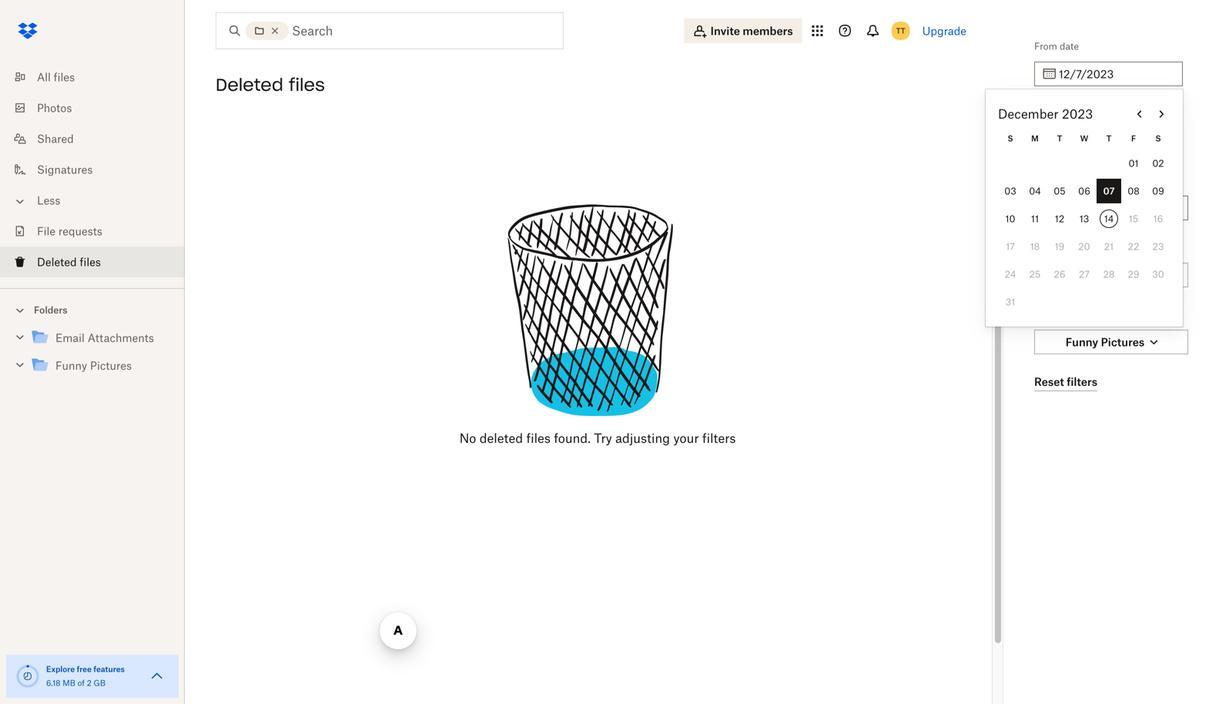 Task type: vqa. For each thing, say whether or not it's contained in the screenshot.
the top Add to Starred "image"
no



Task type: locate. For each thing, give the bounding box(es) containing it.
03 button
[[998, 179, 1023, 203]]

08 button
[[1122, 179, 1146, 203]]

19
[[1055, 241, 1065, 252]]

2 horizontal spatial deleted
[[1035, 174, 1069, 186]]

18
[[1030, 241, 1040, 252]]

23 button
[[1146, 234, 1171, 259]]

by
[[1071, 174, 1082, 186]]

0 horizontal spatial t
[[1057, 134, 1063, 143]]

file requests
[[37, 225, 102, 238]]

1 horizontal spatial t
[[1107, 134, 1112, 143]]

25
[[1030, 268, 1041, 280]]

t left w
[[1057, 134, 1063, 143]]

20
[[1079, 241, 1091, 252]]

no deleted files found. try adjusting your filters
[[460, 431, 736, 446]]

date right "to"
[[1048, 107, 1067, 119]]

0 vertical spatial date
[[1060, 40, 1079, 52]]

1 vertical spatial deleted
[[1035, 174, 1069, 186]]

email
[[55, 331, 85, 344]]

1 horizontal spatial deleted files
[[216, 74, 325, 96]]

signatures
[[37, 163, 93, 176]]

files
[[54, 70, 75, 84], [289, 74, 325, 96], [80, 255, 101, 268], [526, 431, 551, 446]]

2 t from the left
[[1107, 134, 1112, 143]]

09 button
[[1146, 179, 1171, 203]]

requests
[[58, 225, 102, 238]]

terry turtle button
[[1059, 199, 1140, 217]]

04 button
[[1023, 179, 1048, 203]]

funny pictures link
[[31, 356, 173, 376]]

06 button
[[1072, 179, 1097, 203]]

s left m
[[1008, 134, 1013, 143]]

date for to date
[[1048, 107, 1067, 119]]

turtle
[[1093, 202, 1119, 214]]

pictures
[[90, 359, 132, 372]]

03
[[1005, 185, 1017, 197]]

14
[[1104, 213, 1114, 225]]

02
[[1153, 158, 1164, 169]]

0 horizontal spatial s
[[1008, 134, 1013, 143]]

1 t from the left
[[1057, 134, 1063, 143]]

gb
[[94, 678, 106, 688]]

deleted files
[[216, 74, 325, 96], [37, 255, 101, 268]]

18 button
[[1023, 234, 1048, 259]]

explore free features 6.18 mb of 2 gb
[[46, 664, 125, 688]]

s
[[1008, 134, 1013, 143], [1156, 134, 1161, 143]]

from
[[1035, 40, 1058, 52]]

t
[[1057, 134, 1063, 143], [1107, 134, 1112, 143]]

email attachments
[[55, 331, 154, 344]]

s right f
[[1156, 134, 1161, 143]]

17 button
[[998, 234, 1023, 259]]

all files
[[37, 70, 75, 84]]

13
[[1080, 213, 1089, 225]]

folders button
[[0, 298, 185, 321]]

30 button
[[1146, 262, 1171, 287]]

features
[[94, 664, 125, 674]]

w
[[1080, 134, 1089, 143]]

to
[[1035, 107, 1045, 119]]

deleted inside list item
[[37, 255, 77, 268]]

1 vertical spatial date
[[1048, 107, 1067, 119]]

20 button
[[1072, 234, 1097, 259]]

terry turtle
[[1068, 202, 1119, 214]]

0 vertical spatial deleted
[[216, 74, 283, 96]]

1 s from the left
[[1008, 134, 1013, 143]]

date for from date
[[1060, 40, 1079, 52]]

30
[[1153, 268, 1165, 280]]

0 horizontal spatial deleted files
[[37, 255, 101, 268]]

02 button
[[1146, 151, 1171, 176]]

1 horizontal spatial s
[[1156, 134, 1161, 143]]

11 button
[[1023, 206, 1048, 231]]

17
[[1006, 241, 1015, 252]]

1 horizontal spatial deleted
[[216, 74, 283, 96]]

29
[[1128, 268, 1140, 280]]

From date text field
[[1059, 65, 1174, 82]]

found.
[[554, 431, 591, 446]]

signatures link
[[12, 154, 185, 185]]

28 button
[[1097, 262, 1122, 287]]

list
[[0, 52, 185, 288]]

quota usage element
[[15, 664, 40, 689]]

15 button
[[1122, 206, 1146, 231]]

22 button
[[1122, 234, 1146, 259]]

deleted files list item
[[0, 247, 185, 277]]

date right from
[[1060, 40, 1079, 52]]

26
[[1054, 268, 1066, 280]]

group
[[0, 321, 185, 391]]

15
[[1129, 213, 1139, 225]]

2 vertical spatial deleted
[[37, 255, 77, 268]]

1 vertical spatial deleted files
[[37, 255, 101, 268]]

0 vertical spatial deleted files
[[216, 74, 325, 96]]

0 horizontal spatial deleted
[[37, 255, 77, 268]]

10
[[1006, 213, 1016, 225]]

file requests link
[[12, 216, 185, 247]]

11
[[1031, 213, 1039, 225]]

06
[[1079, 185, 1091, 197]]

t left f
[[1107, 134, 1112, 143]]

file
[[37, 225, 56, 238]]

date
[[1060, 40, 1079, 52], [1048, 107, 1067, 119]]

12
[[1055, 213, 1065, 225]]

09
[[1153, 185, 1165, 197]]



Task type: describe. For each thing, give the bounding box(es) containing it.
27 button
[[1072, 262, 1097, 287]]

explore
[[46, 664, 75, 674]]

your
[[674, 431, 699, 446]]

19 button
[[1048, 234, 1072, 259]]

all
[[37, 70, 51, 84]]

filters
[[703, 431, 736, 446]]

29 button
[[1122, 262, 1146, 287]]

deleted files inside list item
[[37, 255, 101, 268]]

upgrade
[[923, 24, 967, 37]]

december 2023
[[998, 106, 1093, 121]]

deleted
[[480, 431, 523, 446]]

01
[[1129, 158, 1139, 169]]

05
[[1054, 185, 1066, 197]]

list containing all files
[[0, 52, 185, 288]]

free
[[77, 664, 92, 674]]

deleted files link
[[12, 247, 185, 277]]

10 button
[[998, 206, 1023, 231]]

22
[[1128, 241, 1140, 252]]

adjusting
[[616, 431, 670, 446]]

13 button
[[1072, 206, 1097, 231]]

12 button
[[1048, 206, 1072, 231]]

01 button
[[1122, 151, 1146, 176]]

of
[[78, 678, 85, 688]]

To date text field
[[1059, 132, 1174, 149]]

files inside list item
[[80, 255, 101, 268]]

26 button
[[1048, 262, 1072, 287]]

less
[[37, 194, 60, 207]]

07 button
[[1097, 179, 1122, 203]]

04
[[1029, 185, 1041, 197]]

folders
[[34, 304, 67, 316]]

27
[[1079, 268, 1090, 280]]

all files link
[[12, 62, 185, 92]]

shared link
[[12, 123, 185, 154]]

device
[[1035, 241, 1064, 253]]

less image
[[12, 194, 28, 209]]

m
[[1032, 134, 1039, 143]]

try
[[594, 431, 612, 446]]

05 button
[[1048, 179, 1072, 203]]

6.18
[[46, 678, 61, 688]]

email attachments link
[[31, 328, 173, 349]]

funny
[[55, 359, 87, 372]]

23
[[1153, 241, 1164, 252]]

upgrade link
[[923, 24, 967, 37]]

21 button
[[1097, 234, 1122, 259]]

photos
[[37, 101, 72, 114]]

16
[[1154, 213, 1163, 225]]

terry
[[1068, 202, 1090, 214]]

21
[[1104, 241, 1114, 252]]

16 button
[[1146, 206, 1171, 231]]

dropbox image
[[12, 15, 43, 46]]

no
[[460, 431, 476, 446]]

07
[[1104, 185, 1115, 197]]

25 button
[[1023, 262, 1048, 287]]

group containing email attachments
[[0, 321, 185, 391]]

attachments
[[88, 331, 154, 344]]

31
[[1006, 296, 1016, 308]]

photos link
[[12, 92, 185, 123]]

24
[[1005, 268, 1016, 280]]

to date
[[1035, 107, 1067, 119]]

31 button
[[998, 290, 1023, 314]]

f
[[1132, 134, 1136, 143]]

2 s from the left
[[1156, 134, 1161, 143]]

24 button
[[998, 262, 1023, 287]]

shared
[[37, 132, 74, 145]]

08
[[1128, 185, 1140, 197]]

28
[[1104, 268, 1115, 280]]

deleted by
[[1035, 174, 1082, 186]]

mb
[[63, 678, 75, 688]]



